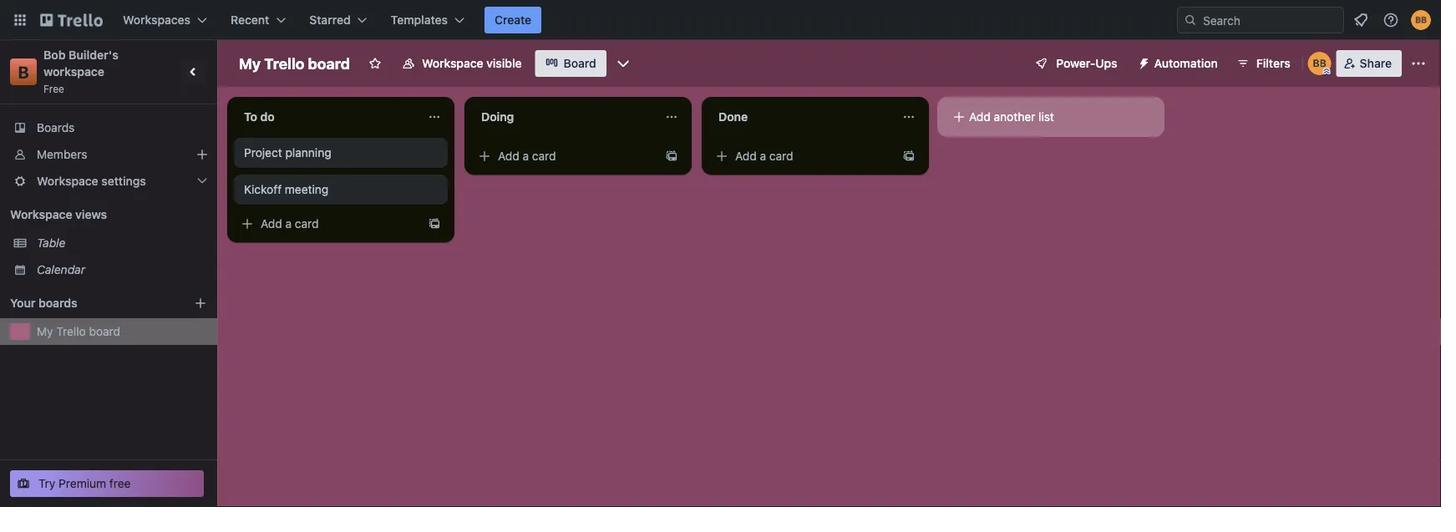 Task type: vqa. For each thing, say whether or not it's contained in the screenshot.
the rightmost Add A Card
yes



Task type: locate. For each thing, give the bounding box(es) containing it.
board link
[[535, 50, 607, 77]]

workspace down templates dropdown button
[[422, 56, 484, 70]]

kickoff meeting
[[244, 183, 329, 196]]

add board image
[[194, 297, 207, 310]]

card down done text box
[[770, 149, 794, 163]]

create from template… image for done text box
[[903, 150, 916, 163]]

add another list link
[[944, 104, 1158, 130]]

0 vertical spatial trello
[[264, 54, 305, 72]]

board down your boards with 1 items element
[[89, 325, 120, 338]]

filters button
[[1232, 50, 1296, 77]]

table link
[[37, 235, 207, 252]]

2 horizontal spatial sm image
[[1131, 50, 1155, 74]]

workspace
[[422, 56, 484, 70], [37, 174, 98, 188], [10, 208, 72, 221]]

a down kickoff meeting
[[285, 217, 292, 231]]

add a card
[[498, 149, 556, 163], [735, 149, 794, 163], [261, 217, 319, 231]]

add a card down done text box
[[735, 149, 794, 163]]

0 vertical spatial workspace
[[422, 56, 484, 70]]

2 horizontal spatial create from template… image
[[903, 150, 916, 163]]

workspace inside dropdown button
[[37, 174, 98, 188]]

my trello board inside text box
[[239, 54, 350, 72]]

2 horizontal spatial a
[[760, 149, 766, 163]]

filters
[[1257, 56, 1291, 70]]

add a card link down doing text box
[[471, 145, 659, 168]]

a down doing text box
[[523, 149, 529, 163]]

this member is an admin of this board. image
[[1324, 68, 1331, 75]]

trello
[[264, 54, 305, 72], [56, 325, 86, 338]]

1 horizontal spatial card
[[532, 149, 556, 163]]

workspace inside button
[[422, 56, 484, 70]]

sm image
[[714, 148, 730, 165], [239, 216, 256, 232]]

share button
[[1337, 50, 1402, 77]]

my down recent
[[239, 54, 261, 72]]

add a card link
[[471, 145, 659, 168], [709, 145, 896, 168], [234, 212, 421, 236]]

try
[[38, 477, 55, 491]]

a down done text box
[[760, 149, 766, 163]]

0 vertical spatial my
[[239, 54, 261, 72]]

add a card link down done text box
[[709, 145, 896, 168]]

1 horizontal spatial sm image
[[951, 109, 968, 125]]

sm image
[[1131, 50, 1155, 74], [951, 109, 968, 125], [476, 148, 493, 165]]

list
[[1039, 110, 1055, 124]]

planning
[[285, 146, 331, 160]]

Board name text field
[[231, 50, 358, 77]]

your
[[10, 296, 36, 310]]

try premium free button
[[10, 471, 204, 497]]

sm image inside automation button
[[1131, 50, 1155, 74]]

workspace for workspace views
[[10, 208, 72, 221]]

card down meeting
[[295, 217, 319, 231]]

1 horizontal spatial add a card
[[498, 149, 556, 163]]

calendar link
[[37, 262, 207, 278]]

sm image for add a card
[[476, 148, 493, 165]]

1 horizontal spatial trello
[[264, 54, 305, 72]]

card for done text box
[[770, 149, 794, 163]]

kickoff
[[244, 183, 282, 196]]

2 horizontal spatial card
[[770, 149, 794, 163]]

my trello board down 'starred'
[[239, 54, 350, 72]]

members
[[37, 148, 87, 161]]

open information menu image
[[1383, 12, 1400, 28]]

search image
[[1184, 13, 1198, 27]]

bob builder's workspace free
[[43, 48, 122, 94]]

my down your boards
[[37, 325, 53, 338]]

power-ups button
[[1023, 50, 1128, 77]]

create from template… image
[[665, 150, 679, 163], [903, 150, 916, 163], [428, 217, 441, 231]]

1 horizontal spatial a
[[523, 149, 529, 163]]

1 horizontal spatial my trello board
[[239, 54, 350, 72]]

my trello board
[[239, 54, 350, 72], [37, 325, 120, 338]]

0 horizontal spatial my
[[37, 325, 53, 338]]

automation button
[[1131, 50, 1228, 77]]

trello down "recent" dropdown button on the left of page
[[264, 54, 305, 72]]

0 vertical spatial sm image
[[714, 148, 730, 165]]

a
[[523, 149, 529, 163], [760, 149, 766, 163], [285, 217, 292, 231]]

workspace settings
[[37, 174, 146, 188]]

2 vertical spatial sm image
[[476, 148, 493, 165]]

2 horizontal spatial add a card link
[[709, 145, 896, 168]]

add a card link for doing text box
[[471, 145, 659, 168]]

1 vertical spatial trello
[[56, 325, 86, 338]]

1 horizontal spatial my
[[239, 54, 261, 72]]

workspace up table on the top of the page
[[10, 208, 72, 221]]

0 horizontal spatial my trello board
[[37, 325, 120, 338]]

1 horizontal spatial add a card link
[[471, 145, 659, 168]]

templates button
[[381, 7, 475, 33]]

0 horizontal spatial sm image
[[476, 148, 493, 165]]

recent button
[[221, 7, 296, 33]]

add a card link down the kickoff meeting link
[[234, 212, 421, 236]]

add
[[969, 110, 991, 124], [498, 149, 520, 163], [735, 149, 757, 163], [261, 217, 282, 231]]

views
[[75, 208, 107, 221]]

my trello board down your boards with 1 items element
[[37, 325, 120, 338]]

0 vertical spatial board
[[308, 54, 350, 72]]

add a card for doing text box
[[498, 149, 556, 163]]

board down 'starred'
[[308, 54, 350, 72]]

card down doing text box
[[532, 149, 556, 163]]

Search field
[[1198, 8, 1344, 33]]

settings
[[101, 174, 146, 188]]

1 vertical spatial sm image
[[239, 216, 256, 232]]

visible
[[487, 56, 522, 70]]

0 vertical spatial my trello board
[[239, 54, 350, 72]]

2 vertical spatial workspace
[[10, 208, 72, 221]]

0 horizontal spatial board
[[89, 325, 120, 338]]

another
[[994, 110, 1036, 124]]

bob builder (bobbuilder40) image
[[1308, 52, 1332, 75]]

templates
[[391, 13, 448, 27]]

1 vertical spatial my
[[37, 325, 53, 338]]

card
[[532, 149, 556, 163], [770, 149, 794, 163], [295, 217, 319, 231]]

board
[[308, 54, 350, 72], [89, 325, 120, 338]]

2 horizontal spatial add a card
[[735, 149, 794, 163]]

0 vertical spatial sm image
[[1131, 50, 1155, 74]]

board
[[564, 56, 597, 70]]

add down done text box
[[735, 149, 757, 163]]

your boards with 1 items element
[[10, 293, 169, 313]]

share
[[1360, 56, 1392, 70]]

1 vertical spatial my trello board
[[37, 325, 120, 338]]

customize views image
[[615, 55, 632, 72]]

meeting
[[285, 183, 329, 196]]

create from template… image for doing text box
[[665, 150, 679, 163]]

add a card down doing text box
[[498, 149, 556, 163]]

0 horizontal spatial a
[[285, 217, 292, 231]]

0 horizontal spatial add a card
[[261, 217, 319, 231]]

sm image inside add a card link
[[476, 148, 493, 165]]

bob builder (bobbuilder40) image
[[1412, 10, 1432, 30]]

sm image for automation
[[1131, 50, 1155, 74]]

1 horizontal spatial create from template… image
[[665, 150, 679, 163]]

workspace
[[43, 65, 104, 79]]

boards
[[38, 296, 77, 310]]

0 horizontal spatial create from template… image
[[428, 217, 441, 231]]

1 horizontal spatial board
[[308, 54, 350, 72]]

primary element
[[0, 0, 1442, 40]]

0 horizontal spatial trello
[[56, 325, 86, 338]]

my
[[239, 54, 261, 72], [37, 325, 53, 338]]

1 vertical spatial workspace
[[37, 174, 98, 188]]

premium
[[59, 477, 106, 491]]

starred button
[[299, 7, 377, 33]]

b link
[[10, 59, 37, 85]]

1 vertical spatial sm image
[[951, 109, 968, 125]]

create button
[[485, 7, 542, 33]]

boards link
[[0, 114, 217, 141]]

add down kickoff
[[261, 217, 282, 231]]

0 notifications image
[[1351, 10, 1371, 30]]

trello down boards
[[56, 325, 86, 338]]

workspace down members
[[37, 174, 98, 188]]

add a card down kickoff meeting
[[261, 217, 319, 231]]



Task type: describe. For each thing, give the bounding box(es) containing it.
ups
[[1096, 56, 1118, 70]]

a for done text box
[[760, 149, 766, 163]]

free
[[109, 477, 131, 491]]

create
[[495, 13, 532, 27]]

my trello board link
[[37, 323, 207, 340]]

add another list
[[969, 110, 1055, 124]]

free
[[43, 83, 64, 94]]

show menu image
[[1411, 55, 1427, 72]]

star or unstar board image
[[369, 57, 382, 70]]

0 horizontal spatial card
[[295, 217, 319, 231]]

your boards
[[10, 296, 77, 310]]

Done text field
[[709, 104, 893, 130]]

To do text field
[[234, 104, 418, 130]]

trello inside text box
[[264, 54, 305, 72]]

1 vertical spatial board
[[89, 325, 120, 338]]

workspace for workspace settings
[[37, 174, 98, 188]]

back to home image
[[40, 7, 103, 33]]

workspace settings button
[[0, 168, 217, 195]]

kickoff meeting link
[[234, 175, 448, 205]]

workspaces
[[123, 13, 191, 27]]

0 horizontal spatial add a card link
[[234, 212, 421, 236]]

project planning link
[[234, 138, 448, 168]]

bob builder's workspace link
[[43, 48, 122, 79]]

bob
[[43, 48, 66, 62]]

workspaces button
[[113, 7, 217, 33]]

add a card for done text box
[[735, 149, 794, 163]]

try premium free
[[38, 477, 131, 491]]

project planning
[[244, 146, 331, 160]]

a for doing text box
[[523, 149, 529, 163]]

1 horizontal spatial sm image
[[714, 148, 730, 165]]

add down doing text box
[[498, 149, 520, 163]]

project
[[244, 146, 282, 160]]

add left another
[[969, 110, 991, 124]]

power-ups
[[1057, 56, 1118, 70]]

sm image inside add another list link
[[951, 109, 968, 125]]

workspace navigation collapse icon image
[[182, 60, 206, 84]]

add a card link for done text box
[[709, 145, 896, 168]]

my inside text box
[[239, 54, 261, 72]]

builder's
[[69, 48, 119, 62]]

Doing text field
[[471, 104, 655, 130]]

0 horizontal spatial sm image
[[239, 216, 256, 232]]

workspace views
[[10, 208, 107, 221]]

starred
[[309, 13, 351, 27]]

b
[[18, 62, 29, 81]]

board inside text box
[[308, 54, 350, 72]]

automation
[[1155, 56, 1218, 70]]

workspace for workspace visible
[[422, 56, 484, 70]]

boards
[[37, 121, 75, 135]]

workspace visible
[[422, 56, 522, 70]]

calendar
[[37, 263, 85, 277]]

recent
[[231, 13, 269, 27]]

power-
[[1057, 56, 1096, 70]]

card for doing text box
[[532, 149, 556, 163]]

members link
[[0, 141, 217, 168]]

table
[[37, 236, 66, 250]]

workspace visible button
[[392, 50, 532, 77]]



